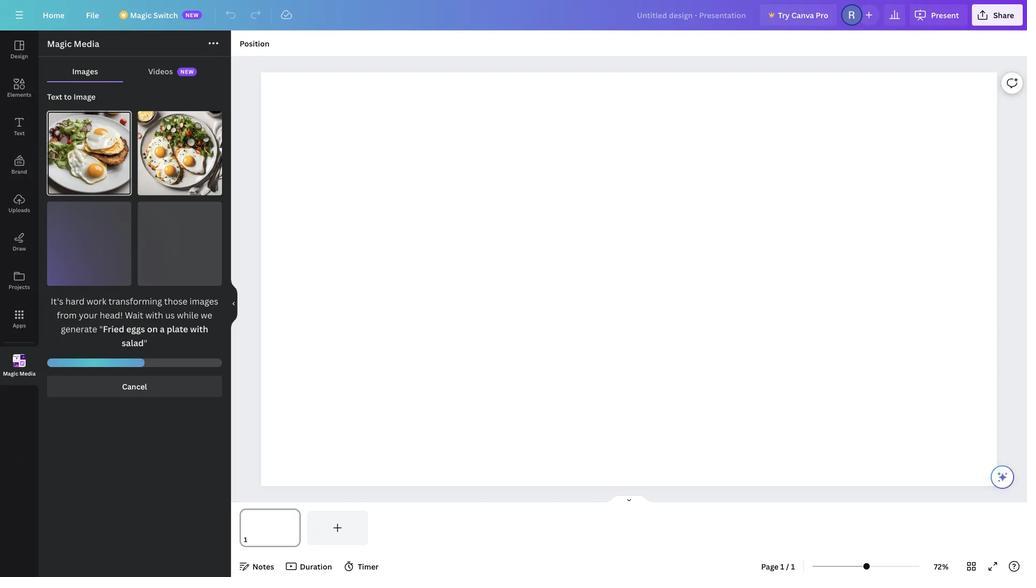 Task type: vqa. For each thing, say whether or not it's contained in the screenshot.
Education within MENU BAR
no



Task type: describe. For each thing, give the bounding box(es) containing it.
generate
[[61, 324, 97, 335]]

uploads
[[8, 207, 30, 214]]

1 horizontal spatial magic media
[[47, 38, 99, 49]]

media inside the magic media button
[[20, 370, 36, 378]]

main menu bar
[[0, 0, 1027, 31]]

images
[[190, 296, 218, 307]]

try
[[778, 10, 790, 20]]

present
[[931, 10, 959, 20]]

1 horizontal spatial media
[[74, 38, 99, 49]]

text to image
[[47, 92, 96, 102]]

draw
[[13, 245, 26, 252]]

design
[[10, 52, 28, 60]]

images
[[72, 66, 98, 76]]

hard
[[65, 296, 85, 307]]

projects button
[[0, 262, 39, 300]]

timer
[[358, 562, 379, 572]]

file
[[86, 10, 99, 20]]

fried
[[103, 324, 124, 335]]

page 1 image
[[240, 512, 301, 546]]

brand
[[11, 168, 27, 175]]

magic media inside button
[[3, 370, 36, 378]]

1 1 from the left
[[781, 562, 785, 572]]

design button
[[0, 31, 39, 69]]

salad
[[122, 338, 144, 349]]

wait
[[125, 310, 143, 321]]

Design title text field
[[629, 4, 756, 26]]

72%
[[934, 562, 949, 572]]

fried eggs on a plate with salad
[[103, 324, 208, 349]]

apps
[[13, 322, 26, 329]]

it's hard work transforming those images from your head! wait with us while we generate "
[[51, 296, 218, 335]]

images button
[[47, 61, 123, 81]]

2 fried eggs on a plate with salad image from the left
[[138, 111, 222, 196]]

on
[[147, 324, 158, 335]]

with inside fried eggs on a plate with salad
[[190, 324, 208, 335]]

elements
[[7, 91, 31, 98]]

new inside main menu bar
[[186, 11, 199, 18]]

those
[[164, 296, 188, 307]]

videos
[[148, 66, 173, 76]]

plate
[[167, 324, 188, 335]]

magic inside main menu bar
[[130, 10, 152, 20]]

a
[[160, 324, 165, 335]]

text for text to image
[[47, 92, 62, 102]]

image
[[74, 92, 96, 102]]

us
[[165, 310, 175, 321]]

1 fried eggs on a plate with salad image from the left
[[47, 111, 131, 196]]

/
[[786, 562, 789, 572]]

72% button
[[924, 559, 959, 576]]

draw button
[[0, 223, 39, 262]]

2 1 from the left
[[791, 562, 795, 572]]

Page title text field
[[252, 535, 256, 546]]

canva assistant image
[[996, 471, 1009, 484]]

cancel button
[[47, 376, 222, 398]]



Task type: locate. For each thing, give the bounding box(es) containing it.
0 vertical spatial "
[[99, 324, 103, 335]]

position
[[240, 38, 270, 48]]

magic left switch
[[130, 10, 152, 20]]

magic media up images
[[47, 38, 99, 49]]

1 vertical spatial magic media
[[3, 370, 36, 378]]

1 vertical spatial media
[[20, 370, 36, 378]]

eggs
[[126, 324, 145, 335]]

side panel tab list
[[0, 31, 39, 386]]

apps button
[[0, 300, 39, 339]]

home link
[[34, 4, 73, 26]]

media down apps at the bottom left of page
[[20, 370, 36, 378]]

media
[[74, 38, 99, 49], [20, 370, 36, 378]]

0 horizontal spatial media
[[20, 370, 36, 378]]

elements button
[[0, 69, 39, 108]]

1 horizontal spatial text
[[47, 92, 62, 102]]

1 horizontal spatial 1
[[791, 562, 795, 572]]

0 vertical spatial new
[[186, 11, 199, 18]]

magic switch
[[130, 10, 178, 20]]

1 vertical spatial magic
[[47, 38, 72, 49]]

present button
[[910, 4, 968, 26]]

1 horizontal spatial "
[[144, 338, 147, 349]]

text for text
[[14, 130, 25, 137]]

magic media
[[47, 38, 99, 49], [3, 370, 36, 378]]

1 vertical spatial with
[[190, 324, 208, 335]]

file button
[[77, 4, 108, 26]]

0 vertical spatial magic
[[130, 10, 152, 20]]

1 vertical spatial text
[[14, 130, 25, 137]]

1 vertical spatial new
[[180, 68, 194, 76]]

text up the brand button
[[14, 130, 25, 137]]

cancel
[[122, 382, 147, 392]]

0 vertical spatial magic media
[[47, 38, 99, 49]]

2 vertical spatial magic
[[3, 370, 18, 378]]

position button
[[235, 35, 274, 52]]

duration button
[[283, 559, 336, 576]]

try canva pro button
[[760, 4, 837, 26]]

switch
[[153, 10, 178, 20]]

duration
[[300, 562, 332, 572]]

" down the on
[[144, 338, 147, 349]]

hide image
[[231, 279, 238, 330]]

with down the we
[[190, 324, 208, 335]]

1 left / on the right of page
[[781, 562, 785, 572]]

0 horizontal spatial magic
[[3, 370, 18, 378]]

1 right / on the right of page
[[791, 562, 795, 572]]

magic down apps at the bottom left of page
[[3, 370, 18, 378]]

magic inside button
[[3, 370, 18, 378]]

0 vertical spatial with
[[145, 310, 163, 321]]

head!
[[100, 310, 123, 321]]

text inside button
[[14, 130, 25, 137]]

0 horizontal spatial text
[[14, 130, 25, 137]]

transforming
[[109, 296, 162, 307]]

uploads button
[[0, 185, 39, 223]]

share button
[[972, 4, 1023, 26]]

fried eggs on a plate with salad image
[[47, 111, 131, 196], [138, 111, 222, 196]]

page 1 / 1
[[761, 562, 795, 572]]

new right videos
[[180, 68, 194, 76]]

with up the on
[[145, 310, 163, 321]]

1 horizontal spatial fried eggs on a plate with salad image
[[138, 111, 222, 196]]

0 horizontal spatial with
[[145, 310, 163, 321]]

magic media down apps at the bottom left of page
[[3, 370, 36, 378]]

brand button
[[0, 146, 39, 185]]

notes button
[[235, 559, 279, 576]]

your
[[79, 310, 98, 321]]

text
[[47, 92, 62, 102], [14, 130, 25, 137]]

while
[[177, 310, 199, 321]]

page
[[761, 562, 779, 572]]

0 horizontal spatial 1
[[781, 562, 785, 572]]

with
[[145, 310, 163, 321], [190, 324, 208, 335]]

magic down home link
[[47, 38, 72, 49]]

notes
[[253, 562, 274, 572]]

work
[[87, 296, 106, 307]]

media up images button
[[74, 38, 99, 49]]

pro
[[816, 10, 829, 20]]

canva
[[792, 10, 814, 20]]

hide pages image
[[604, 496, 655, 504]]

" inside it's hard work transforming those images from your head! wait with us while we generate "
[[99, 324, 103, 335]]

" down head!
[[99, 324, 103, 335]]

0 horizontal spatial "
[[99, 324, 103, 335]]

with inside it's hard work transforming those images from your head! wait with us while we generate "
[[145, 310, 163, 321]]

2 horizontal spatial magic
[[130, 10, 152, 20]]

1 horizontal spatial magic
[[47, 38, 72, 49]]

"
[[99, 324, 103, 335], [144, 338, 147, 349]]

text button
[[0, 108, 39, 146]]

1
[[781, 562, 785, 572], [791, 562, 795, 572]]

1 vertical spatial "
[[144, 338, 147, 349]]

magic
[[130, 10, 152, 20], [47, 38, 72, 49], [3, 370, 18, 378]]

0 horizontal spatial fried eggs on a plate with salad image
[[47, 111, 131, 196]]

share
[[994, 10, 1015, 20]]

magic media button
[[0, 347, 39, 386]]

projects
[[9, 284, 30, 291]]

0 horizontal spatial magic media
[[3, 370, 36, 378]]

text left to
[[47, 92, 62, 102]]

timer button
[[341, 559, 383, 576]]

0 vertical spatial media
[[74, 38, 99, 49]]

new
[[186, 11, 199, 18], [180, 68, 194, 76]]

0 vertical spatial text
[[47, 92, 62, 102]]

we
[[201, 310, 212, 321]]

from
[[57, 310, 77, 321]]

to
[[64, 92, 72, 102]]

new right switch
[[186, 11, 199, 18]]

try canva pro
[[778, 10, 829, 20]]

1 horizontal spatial with
[[190, 324, 208, 335]]

it's
[[51, 296, 63, 307]]

home
[[43, 10, 65, 20]]



